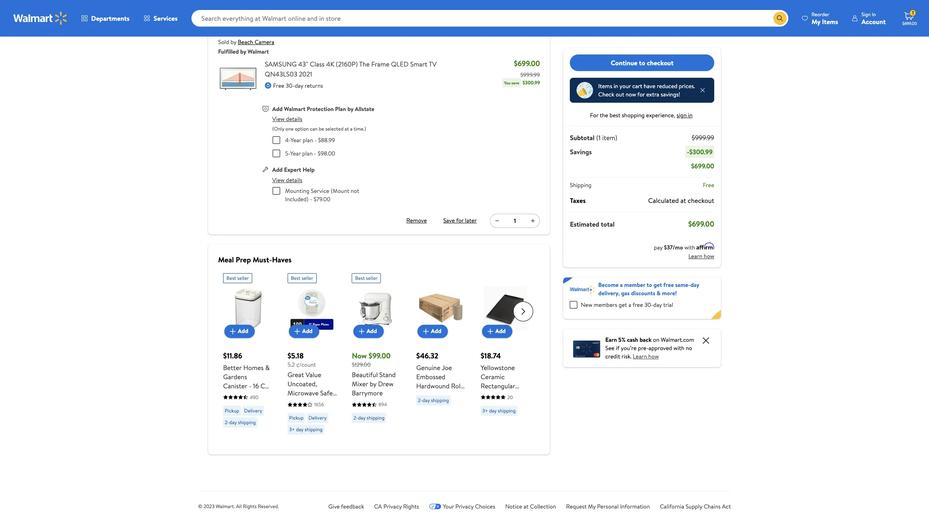 Task type: vqa. For each thing, say whether or not it's contained in the screenshot.
4th Product group from right
no



Task type: describe. For each thing, give the bounding box(es) containing it.
add button for delivery
[[225, 325, 255, 338]]

earn
[[605, 336, 617, 344]]

add up view details
[[272, 166, 283, 174]]

option
[[295, 125, 309, 132]]

$98.00
[[318, 149, 335, 158]]

3+ inside $18.74 group
[[482, 407, 488, 414]]

7.88"
[[441, 391, 455, 400]]

view details button for expert
[[272, 176, 302, 184]]

personal
[[597, 503, 619, 511]]

0 vertical spatial learn
[[689, 252, 703, 261]]

absorbent,
[[420, 409, 452, 418]]

a inside view details (only one option can be selected at a time.)
[[350, 125, 353, 132]]

shipping inside $5.18 group
[[305, 426, 323, 433]]

act
[[722, 503, 731, 511]]

not
[[351, 187, 359, 195]]

reserved.
[[258, 503, 279, 510]]

in inside items in your cart have reduced prices. check out now for extra savings!
[[614, 82, 618, 90]]

$37/mo
[[664, 244, 683, 252]]

1 horizontal spatial $300.99
[[690, 147, 713, 157]]

with inside see if you're pre-approved with no credit risk.
[[674, 344, 684, 353]]

reduced
[[657, 82, 678, 90]]

(mount
[[331, 187, 349, 195]]

decrease quantity samsung 43" class 4k (2160p) the frame qled smart tv qn43ls03 2021, current quantity 1 image
[[494, 218, 501, 224]]

sign
[[862, 11, 871, 18]]

frame
[[371, 59, 390, 68]]

plan for $98.00
[[302, 149, 313, 158]]

qn43ls03
[[265, 69, 297, 78]]

meal prep must-haves
[[218, 255, 292, 265]]

dismiss capital one banner image
[[701, 336, 711, 346]]

1 horizontal spatial in
[[688, 111, 693, 119]]

items inside 'reorder my items'
[[822, 17, 838, 26]]

$46.32 genuine joe embossed hardwound roll towels - 7.88" x 350 ft - natural - absorbent, embossed - for restroom - 12 / carton
[[416, 351, 462, 446]]

class
[[310, 59, 325, 68]]

roll
[[451, 382, 462, 391]]

savings
[[570, 147, 592, 157]]

1 horizontal spatial rights
[[403, 503, 419, 511]]

save for later button
[[442, 214, 479, 228]]

more!
[[662, 289, 677, 298]]

2- inside now $99.00 group
[[354, 415, 358, 422]]

Walmart Site-Wide search field
[[191, 10, 788, 27]]

add walmart protection plan by allstate
[[272, 105, 374, 113]]

$699.00 right account
[[903, 20, 917, 26]]

prep
[[236, 255, 251, 265]]

-$300.99
[[687, 147, 713, 157]]

safe,
[[320, 389, 334, 398]]

0 vertical spatial with
[[685, 244, 695, 252]]

plates,
[[288, 407, 307, 416]]

view for view details
[[272, 176, 285, 184]]

2-day shipping inside $11.86 group
[[225, 419, 256, 426]]

1 $699.00
[[903, 9, 917, 26]]

add button for 1656
[[289, 325, 319, 338]]

remove button
[[403, 214, 430, 228]]

pay $37/mo with
[[654, 244, 697, 252]]

best seller for now
[[355, 275, 378, 282]]

day down 2021
[[295, 81, 303, 90]]

pre-
[[638, 344, 649, 353]]

notice at collection link
[[505, 503, 556, 511]]

samsung 43" class 4k (2160p) the frame qled smart tv qn43ls03 2021, with add-on services, 1 in cart image
[[218, 59, 258, 99]]

1 vertical spatial how
[[648, 353, 659, 361]]

3+ day shipping inside $18.74 group
[[482, 407, 516, 414]]

walmart image
[[13, 12, 67, 25]]

search icon image
[[777, 15, 783, 22]]

learn how link
[[633, 353, 659, 361]]

have
[[644, 82, 656, 90]]

add button for 894
[[353, 325, 384, 338]]

natural
[[441, 400, 462, 409]]

plan
[[335, 105, 346, 113]]

$699.00 up affirm image
[[688, 219, 714, 229]]

view details button for walmart
[[272, 115, 302, 123]]

0 horizontal spatial rights
[[243, 503, 257, 510]]

5.2
[[288, 361, 295, 369]]

notice at collection
[[505, 503, 556, 511]]

my for personal
[[588, 503, 596, 511]]

1 for 1
[[514, 217, 516, 225]]

capital one credit card image
[[573, 339, 600, 358]]

checkout for calculated at checkout
[[688, 196, 714, 205]]

add expert help
[[272, 166, 315, 174]]

plan for $88.99
[[303, 136, 313, 144]]

& inside $11.86 better homes & gardens canister - 16 cup flip-tite square food storage container
[[265, 363, 270, 372]]

mounting service (mount not included) - $79.00
[[285, 187, 359, 203]]

2 vertical spatial a
[[629, 301, 631, 309]]

by down beach
[[240, 47, 246, 56]]

0 horizontal spatial get
[[619, 301, 627, 309]]

samsung
[[265, 59, 297, 68]]

calculated
[[648, 196, 679, 205]]

walmart.
[[216, 503, 235, 510]]

shipping
[[570, 181, 592, 189]]

sold
[[218, 38, 229, 46]]

x
[[456, 391, 460, 400]]

day inside $46.32 "group"
[[423, 397, 430, 404]]

add up the (only
[[272, 105, 283, 113]]

free 30-day returns
[[273, 81, 323, 90]]

affirm image
[[697, 243, 714, 250]]

Mounting Service (Mount not Included) - $79.00 checkbox
[[273, 187, 280, 195]]

490
[[250, 394, 259, 401]]

paper
[[320, 398, 337, 407]]

best
[[610, 111, 621, 119]]

back
[[640, 336, 652, 344]]

12
[[450, 427, 456, 437]]

seller for now $99.00
[[366, 275, 378, 282]]

4-
[[285, 136, 291, 144]]

new
[[581, 301, 592, 309]]

the
[[359, 59, 370, 68]]

best seller inside $11.86 group
[[226, 275, 249, 282]]

beach
[[238, 38, 253, 46]]

restroom
[[416, 427, 445, 437]]

at for calculated at checkout
[[681, 196, 686, 205]]

day inside become a member to get free same-day delivery, gas discounts & more!
[[691, 281, 699, 289]]

pay
[[654, 244, 663, 252]]

towels
[[416, 391, 435, 400]]

best seller for $5.18
[[291, 275, 313, 282]]

reorder my items
[[812, 11, 838, 26]]

check
[[598, 90, 614, 99]]

add for add to cart icon in the $5.18 group
[[302, 327, 313, 336]]

0 vertical spatial 30-
[[286, 81, 295, 90]]

$129.00
[[352, 361, 371, 369]]

add button inside $18.74 group
[[482, 325, 513, 338]]

add for add to cart image
[[431, 327, 441, 336]]

beach camera link
[[238, 38, 274, 46]]

year for 4-
[[291, 136, 301, 144]]

delivery for 2-day shipping
[[244, 407, 262, 414]]

$999.99 inside $699.00 $999.99 you save $300.99
[[520, 71, 540, 79]]

calculated at checkout
[[648, 196, 714, 205]]

food
[[223, 400, 238, 409]]

california
[[660, 503, 684, 511]]

if
[[616, 344, 620, 353]]

sold by beach camera fulfilled by walmart
[[218, 38, 274, 56]]

extra
[[646, 90, 659, 99]]

rectangular
[[481, 382, 515, 391]]

better
[[223, 363, 242, 372]]

best for $5.18
[[291, 275, 301, 282]]

give feedback button
[[328, 503, 364, 512]]

fulfilled
[[218, 47, 239, 56]]

- inside the mounting service (mount not included) - $79.00
[[310, 195, 312, 203]]

4-Year plan - $88.99 checkbox
[[273, 137, 280, 144]]

notice
[[505, 503, 522, 511]]

estimated
[[570, 220, 599, 229]]

0 horizontal spatial free
[[633, 301, 643, 309]]

disposable
[[288, 398, 319, 407]]

same-
[[675, 281, 691, 289]]

feedback
[[341, 503, 364, 511]]

2-day shipping inside now $99.00 group
[[354, 415, 385, 422]]

$79.00
[[314, 195, 330, 203]]

seller for $5.18
[[302, 275, 313, 282]]

free for free 30-day returns
[[273, 81, 284, 90]]

smart
[[410, 59, 428, 68]]

1 vertical spatial learn how
[[633, 353, 659, 361]]

1 vertical spatial $999.99
[[692, 133, 714, 142]]

free inside become a member to get free same-day delivery, gas discounts & more!
[[664, 281, 674, 289]]

reorder
[[812, 11, 829, 18]]

1 horizontal spatial learn how
[[689, 252, 714, 261]]

details for view details
[[286, 176, 302, 184]]

later
[[465, 217, 477, 225]]

day inside $18.74 group
[[489, 407, 497, 414]]

your privacy choices link
[[429, 503, 495, 511]]

by right sold
[[231, 38, 236, 46]]

350
[[416, 400, 428, 409]]

2- inside $11.86 group
[[225, 419, 229, 426]]

close nudge image
[[699, 87, 706, 94]]

add for add to cart icon inside $11.86 group
[[238, 327, 248, 336]]

0 vertical spatial how
[[704, 252, 714, 261]]

all
[[236, 503, 242, 510]]



Task type: locate. For each thing, give the bounding box(es) containing it.
year for 5-
[[290, 149, 301, 158]]

day inside now $99.00 group
[[358, 415, 366, 422]]

$5.18
[[288, 351, 304, 361]]

california supply chains act
[[660, 503, 731, 511]]

3+ down 100
[[289, 426, 295, 433]]

3+ day shipping down 20
[[482, 407, 516, 414]]

returns
[[305, 81, 323, 90]]

add to cart image
[[421, 327, 431, 337]]

3+
[[482, 407, 488, 414], [289, 426, 295, 433]]

$11.86 group
[[223, 270, 273, 431]]

$18.74 group
[[481, 270, 530, 419]]

pickup down flip-
[[225, 407, 239, 414]]

samsung 43" class 4k (2160p) the frame qled smart tv qn43ls03 2021
[[265, 59, 437, 78]]

add button
[[225, 325, 255, 338], [289, 325, 319, 338], [353, 325, 384, 338], [418, 325, 448, 338], [482, 325, 513, 338]]

1 vertical spatial get
[[619, 301, 627, 309]]

0 horizontal spatial for
[[456, 217, 464, 225]]

cart
[[632, 82, 643, 90]]

items left out
[[598, 82, 612, 90]]

pickup inside $11.86 group
[[225, 407, 239, 414]]

2 horizontal spatial seller
[[366, 275, 378, 282]]

privacy for ca
[[384, 503, 402, 511]]

free
[[664, 281, 674, 289], [633, 301, 643, 309]]

1 embossed from the top
[[416, 372, 446, 382]]

$699.00 down -$300.99
[[691, 162, 714, 171]]

add to cart image
[[228, 327, 238, 337], [292, 327, 302, 337], [357, 327, 367, 337], [485, 327, 495, 337]]

day down barrymore
[[358, 415, 366, 422]]

0 vertical spatial for
[[638, 90, 645, 99]]

1 vertical spatial embossed
[[416, 418, 446, 427]]

in right sign
[[688, 111, 693, 119]]

to right member
[[647, 281, 652, 289]]

to inside button
[[639, 58, 645, 67]]

shipping up absorbent,
[[431, 397, 449, 404]]

add to cart image inside $18.74 group
[[485, 327, 495, 337]]

view details button down "expert"
[[272, 176, 302, 184]]

30- down the discounts
[[645, 301, 653, 309]]

get down the gas
[[619, 301, 627, 309]]

0 horizontal spatial items
[[598, 82, 612, 90]]

add to cart image up the $18.74
[[485, 327, 495, 337]]

view up the (only
[[272, 115, 285, 123]]

$5.18 group
[[288, 270, 337, 438]]

account
[[862, 17, 886, 26]]

cash
[[627, 336, 638, 344]]

day inside $11.86 group
[[229, 419, 237, 426]]

seller inside $5.18 group
[[302, 275, 313, 282]]

checkout inside continue to checkout button
[[647, 58, 674, 67]]

with left no
[[674, 344, 684, 353]]

add up the $18.74
[[495, 327, 506, 336]]

1 vertical spatial 3+ day shipping
[[289, 426, 323, 433]]

free down the discounts
[[633, 301, 643, 309]]

0 vertical spatial checkout
[[647, 58, 674, 67]]

1 horizontal spatial best seller
[[291, 275, 313, 282]]

delivery down 1656
[[309, 415, 327, 422]]

shipping inside now $99.00 group
[[367, 415, 385, 422]]

for inside $46.32 genuine joe embossed hardwound roll towels - 7.88" x 350 ft - natural - absorbent, embossed - for restroom - 12 / carton
[[451, 418, 461, 427]]

for left the
[[590, 111, 599, 119]]

add inside $5.18 group
[[302, 327, 313, 336]]

$46.32
[[416, 351, 438, 361]]

view for view details (only one option can be selected at a time.)
[[272, 115, 285, 123]]

0 horizontal spatial privacy
[[384, 503, 402, 511]]

expert
[[284, 166, 301, 174]]

add to cart image for 894
[[357, 327, 367, 337]]

2 horizontal spatial best
[[355, 275, 365, 282]]

$46.32 group
[[416, 270, 466, 446]]

0 vertical spatial walmart
[[248, 47, 269, 56]]

0 vertical spatial free
[[273, 81, 284, 90]]

learn right risk.
[[633, 353, 647, 361]]

2 best from the left
[[291, 275, 301, 282]]

1 privacy from the left
[[384, 503, 402, 511]]

2 add button from the left
[[289, 325, 319, 338]]

0 vertical spatial my
[[812, 17, 821, 26]]

1 vertical spatial 30-
[[645, 301, 653, 309]]

2 horizontal spatial 2-day shipping
[[418, 397, 449, 404]]

add to cart image up $5.18
[[292, 327, 302, 337]]

1 vertical spatial 1
[[514, 217, 516, 225]]

estimated total
[[570, 220, 615, 229]]

shipping inside $46.32 "group"
[[431, 397, 449, 404]]

banner
[[563, 278, 721, 319]]

1 add to cart image from the left
[[228, 327, 238, 337]]

New members get a free 30-day trial checkbox
[[570, 301, 578, 309]]

0 vertical spatial free
[[664, 281, 674, 289]]

selected
[[325, 125, 344, 132]]

$300.99 right save
[[523, 79, 540, 86]]

1 vertical spatial my
[[588, 503, 596, 511]]

year down 4-
[[290, 149, 301, 158]]

plan down 4-year plan - $88.99
[[302, 149, 313, 158]]

services
[[154, 14, 178, 23]]

learn how down affirm image
[[689, 252, 714, 261]]

beautiful
[[352, 371, 378, 380]]

add button up the $46.32
[[418, 325, 448, 338]]

seller inside now $99.00 group
[[366, 275, 378, 282]]

add button up 'now'
[[353, 325, 384, 338]]

flip-
[[223, 391, 236, 400]]

1 vertical spatial walmart
[[284, 105, 305, 113]]

collection inside $18.74 yellowstone ceramic rectangular platter, rip collection
[[481, 400, 511, 409]]

you
[[504, 80, 511, 86]]

$999.99
[[520, 71, 540, 79], [692, 133, 714, 142]]

1 seller from the left
[[237, 275, 249, 282]]

0 vertical spatial get
[[654, 281, 662, 289]]

add inside $46.32 "group"
[[431, 327, 441, 336]]

0 horizontal spatial $999.99
[[520, 71, 540, 79]]

2 horizontal spatial a
[[629, 301, 631, 309]]

2- down container
[[225, 419, 229, 426]]

details for view details (only one option can be selected at a time.)
[[286, 115, 302, 123]]

stand
[[379, 371, 396, 380]]

view details (only one option can be selected at a time.)
[[272, 115, 366, 132]]

add inside now $99.00 group
[[367, 327, 377, 336]]

by
[[231, 38, 236, 46], [240, 47, 246, 56], [348, 105, 354, 113], [370, 380, 377, 389]]

sign in link
[[677, 111, 694, 119]]

checkout up reduced in the top of the page
[[647, 58, 674, 67]]

1 horizontal spatial collection
[[530, 503, 556, 511]]

3 seller from the left
[[366, 275, 378, 282]]

day down platter,
[[489, 407, 497, 414]]

add up the $99.00
[[367, 327, 377, 336]]

platter,
[[481, 391, 502, 400]]

1 vertical spatial details
[[286, 176, 302, 184]]

privacy right your
[[455, 503, 474, 511]]

$11.86 better homes & gardens canister - 16 cup flip-tite square food storage container
[[223, 351, 272, 418]]

1 details from the top
[[286, 115, 302, 123]]

pickup for 2-
[[225, 407, 239, 414]]

0 vertical spatial year
[[291, 136, 301, 144]]

free up calculated at checkout
[[703, 181, 714, 189]]

add for add to cart icon in the now $99.00 group
[[367, 327, 377, 336]]

great
[[288, 371, 304, 380]]

2 best seller from the left
[[291, 275, 313, 282]]

5-
[[285, 149, 290, 158]]

2 embossed from the top
[[416, 418, 446, 427]]

add to cart image up 'now'
[[357, 327, 367, 337]]

0 vertical spatial 1
[[912, 9, 914, 16]]

my for items
[[812, 17, 821, 26]]

pickup for 3+
[[289, 415, 304, 422]]

mixer
[[352, 380, 368, 389]]

add to cart image inside now $99.00 group
[[357, 327, 367, 337]]

delivery inside $5.18 group
[[309, 415, 327, 422]]

1 vertical spatial a
[[620, 281, 623, 289]]

0 horizontal spatial checkout
[[647, 58, 674, 67]]

add up $11.86 at the bottom left of page
[[238, 327, 248, 336]]

0 vertical spatial &
[[657, 289, 661, 298]]

my inside 'reorder my items'
[[812, 17, 821, 26]]

day left trial
[[653, 301, 662, 309]]

items inside items in your cart have reduced prices. check out now for extra savings!
[[598, 82, 612, 90]]

1 horizontal spatial free
[[664, 281, 674, 289]]

3+ inside $5.18 group
[[289, 426, 295, 433]]

save for later
[[443, 217, 477, 225]]

2 seller from the left
[[302, 275, 313, 282]]

0 vertical spatial to
[[639, 58, 645, 67]]

shipping down container
[[238, 419, 256, 426]]

1 horizontal spatial for
[[590, 111, 599, 119]]

at inside view details (only one option can be selected at a time.)
[[345, 125, 349, 132]]

my right search icon
[[812, 17, 821, 26]]

best for now
[[355, 275, 365, 282]]

day down container
[[229, 419, 237, 426]]

discounts
[[631, 289, 655, 298]]

included)
[[285, 195, 309, 203]]

0 horizontal spatial best seller
[[226, 275, 249, 282]]

1 horizontal spatial for
[[638, 90, 645, 99]]

rights left privacy choices icon
[[403, 503, 419, 511]]

1 vertical spatial delivery
[[309, 415, 327, 422]]

by inside now $99.00 $129.00 beautiful stand mixer by drew barrymore
[[370, 380, 377, 389]]

your privacy choices
[[443, 503, 495, 511]]

year down option
[[291, 136, 301, 144]]

at right notice
[[524, 503, 529, 511]]

the
[[600, 111, 608, 119]]

add button inside $46.32 "group"
[[418, 325, 448, 338]]

0 vertical spatial items
[[822, 17, 838, 26]]

3+ day shipping
[[482, 407, 516, 414], [289, 426, 323, 433]]

collection down rectangular
[[481, 400, 511, 409]]

risk.
[[622, 353, 632, 361]]

banner containing become a member to get free same-day delivery, gas discounts & more!
[[563, 278, 721, 319]]

best inside $11.86 group
[[226, 275, 236, 282]]

by left the drew
[[370, 380, 377, 389]]

view up 'mounting service (mount not included) - $79.00' checkbox on the left top of the page
[[272, 176, 285, 184]]

walmart.com
[[661, 336, 694, 344]]

1 best from the left
[[226, 275, 236, 282]]

free left same-
[[664, 281, 674, 289]]

best seller inside now $99.00 group
[[355, 275, 378, 282]]

1 inside 1 $699.00
[[912, 9, 914, 16]]

4 add button from the left
[[418, 325, 448, 338]]

for right save
[[456, 217, 464, 225]]

help
[[303, 166, 315, 174]]

a right the become
[[620, 281, 623, 289]]

$300.99
[[523, 79, 540, 86], [690, 147, 713, 157]]

for right now
[[638, 90, 645, 99]]

day down hardwound
[[423, 397, 430, 404]]

1 right decrease quantity samsung 43" class 4k (2160p) the frame qled smart tv qn43ls03 2021, current quantity 1 icon on the top right of page
[[514, 217, 516, 225]]

checkout
[[647, 58, 674, 67], [688, 196, 714, 205]]

- inside $11.86 better homes & gardens canister - 16 cup flip-tite square food storage container
[[249, 382, 251, 391]]

shipping inside $11.86 group
[[238, 419, 256, 426]]

$699.00 inside $699.00 $999.99 you save $300.99
[[514, 58, 540, 68]]

a inside become a member to get free same-day delivery, gas discounts & more!
[[620, 281, 623, 289]]

view inside view details (only one option can be selected at a time.)
[[272, 115, 285, 123]]

1 vertical spatial 3+
[[289, 426, 295, 433]]

2 view details button from the top
[[272, 176, 302, 184]]

items left sign
[[822, 17, 838, 26]]

collection
[[481, 400, 511, 409], [530, 503, 556, 511]]

1 vertical spatial for
[[451, 418, 461, 427]]

1 horizontal spatial 1
[[912, 9, 914, 16]]

get inside become a member to get free same-day delivery, gas discounts & more!
[[654, 281, 662, 289]]

0 horizontal spatial in
[[614, 82, 618, 90]]

1 horizontal spatial to
[[647, 281, 652, 289]]

add button up $11.86 at the bottom left of page
[[225, 325, 255, 338]]

add up the $46.32
[[431, 327, 441, 336]]

3 add button from the left
[[353, 325, 384, 338]]

$11.86
[[223, 351, 242, 361]]

free down the qn43ls03
[[273, 81, 284, 90]]

$300.99 inside $699.00 $999.99 you save $300.99
[[523, 79, 540, 86]]

shipping down count
[[305, 426, 323, 433]]

walmart down beach camera link
[[248, 47, 269, 56]]

day down 100
[[296, 426, 304, 433]]

collection right notice
[[530, 503, 556, 511]]

free shipping, arrives wed, nov 22 28204 element
[[208, 0, 550, 13]]

0 horizontal spatial at
[[345, 125, 349, 132]]

pickup left 9",
[[289, 415, 304, 422]]

2 add to cart image from the left
[[292, 327, 302, 337]]

0 horizontal spatial delivery
[[244, 407, 262, 414]]

& inside become a member to get free same-day delivery, gas discounts & more!
[[657, 289, 661, 298]]

day right the 'more!'
[[691, 281, 699, 289]]

©
[[198, 503, 202, 510]]

pickup
[[225, 407, 239, 414], [289, 415, 304, 422]]

1 horizontal spatial seller
[[302, 275, 313, 282]]

checkout for continue to checkout
[[647, 58, 674, 67]]

& left the 'more!'
[[657, 289, 661, 298]]

add up $5.18
[[302, 327, 313, 336]]

my
[[812, 17, 821, 26], [588, 503, 596, 511]]

seller inside $11.86 group
[[237, 275, 249, 282]]

1 vertical spatial at
[[681, 196, 686, 205]]

5-Year plan - $98.00 checkbox
[[273, 150, 280, 157]]

0 vertical spatial $999.99
[[520, 71, 540, 79]]

2 horizontal spatial 2-
[[418, 397, 423, 404]]

1 horizontal spatial checkout
[[688, 196, 714, 205]]

0 horizontal spatial $300.99
[[523, 79, 540, 86]]

1 horizontal spatial learn
[[689, 252, 703, 261]]

$5.18 5.2 ¢/count great value uncoated, microwave safe, disposable paper plates, 9", white, 100 count
[[288, 351, 337, 426]]

view details button up one
[[272, 115, 302, 123]]

0 horizontal spatial pickup
[[225, 407, 239, 414]]

1 view details button from the top
[[272, 115, 302, 123]]

privacy right ca
[[384, 503, 402, 511]]

delivery down "490"
[[244, 407, 262, 414]]

for inside button
[[456, 217, 464, 225]]

1 horizontal spatial how
[[704, 252, 714, 261]]

0 vertical spatial for
[[590, 111, 599, 119]]

3+ day shipping inside $5.18 group
[[289, 426, 323, 433]]

1 horizontal spatial walmart
[[284, 105, 305, 113]]

1 vertical spatial $300.99
[[690, 147, 713, 157]]

details up one
[[286, 115, 302, 123]]

2 view from the top
[[272, 176, 285, 184]]

4k
[[326, 59, 334, 68]]

1 vertical spatial free
[[633, 301, 643, 309]]

0 vertical spatial in
[[614, 82, 618, 90]]

1 vertical spatial to
[[647, 281, 652, 289]]

0 horizontal spatial collection
[[481, 400, 511, 409]]

1 horizontal spatial delivery
[[309, 415, 327, 422]]

1 horizontal spatial a
[[620, 281, 623, 289]]

1 vertical spatial view details button
[[272, 176, 302, 184]]

embossed down ft
[[416, 418, 446, 427]]

5 add button from the left
[[482, 325, 513, 338]]

shipping down 20
[[498, 407, 516, 414]]

delivery inside $11.86 group
[[244, 407, 262, 414]]

embossed up "towels"
[[416, 372, 446, 382]]

1 vertical spatial view
[[272, 176, 285, 184]]

add button inside $11.86 group
[[225, 325, 255, 338]]

count
[[299, 416, 317, 426]]

1 horizontal spatial 3+
[[482, 407, 488, 414]]

joe
[[442, 363, 452, 372]]

1 horizontal spatial 3+ day shipping
[[482, 407, 516, 414]]

item)
[[602, 133, 618, 142]]

how down on
[[648, 353, 659, 361]]

ceramic
[[481, 372, 505, 382]]

best inside $5.18 group
[[291, 275, 301, 282]]

by right 'plan'
[[348, 105, 354, 113]]

Search search field
[[191, 10, 788, 27]]

day inside $5.18 group
[[296, 426, 304, 433]]

get right member
[[654, 281, 662, 289]]

new members get a free 30-day trial
[[581, 301, 673, 309]]

trial
[[663, 301, 673, 309]]

can
[[310, 125, 318, 132]]

add to cart image inside $11.86 group
[[228, 327, 238, 337]]

in
[[872, 11, 876, 18]]

1 vertical spatial in
[[688, 111, 693, 119]]

1 horizontal spatial at
[[524, 503, 529, 511]]

1 horizontal spatial my
[[812, 17, 821, 26]]

add button inside now $99.00 group
[[353, 325, 384, 338]]

seller
[[237, 275, 249, 282], [302, 275, 313, 282], [366, 275, 378, 282]]

43"
[[298, 59, 308, 68]]

storage
[[239, 400, 262, 409]]

1 horizontal spatial 2-day shipping
[[354, 415, 385, 422]]

0 vertical spatial pickup
[[225, 407, 239, 414]]

save
[[512, 80, 519, 86]]

0 horizontal spatial best
[[226, 275, 236, 282]]

at right calculated
[[681, 196, 686, 205]]

2 details from the top
[[286, 176, 302, 184]]

a down the gas
[[629, 301, 631, 309]]

shipping down 894
[[367, 415, 385, 422]]

tv
[[429, 59, 437, 68]]

in left your
[[614, 82, 618, 90]]

add to cart image for delivery
[[228, 327, 238, 337]]

to right continue
[[639, 58, 645, 67]]

$99.00
[[369, 351, 391, 361]]

delivery,
[[598, 289, 620, 298]]

departments
[[91, 14, 130, 23]]

rights right all
[[243, 503, 257, 510]]

privacy choices icon image
[[429, 504, 441, 510]]

1 right in
[[912, 9, 914, 16]]

uncoated,
[[288, 380, 317, 389]]

2-day shipping down 894
[[354, 415, 385, 422]]

4 add to cart image from the left
[[485, 327, 495, 337]]

members
[[594, 301, 617, 309]]

0 vertical spatial details
[[286, 115, 302, 123]]

walmart
[[248, 47, 269, 56], [284, 105, 305, 113]]

a
[[350, 125, 353, 132], [620, 281, 623, 289], [629, 301, 631, 309]]

chains
[[704, 503, 721, 511]]

allstate
[[355, 105, 374, 113]]

(1
[[596, 133, 601, 142]]

items
[[822, 17, 838, 26], [598, 82, 612, 90]]

now $99.00 group
[[352, 270, 401, 427]]

privacy
[[384, 503, 402, 511], [455, 503, 474, 511]]

1 vertical spatial items
[[598, 82, 612, 90]]

1 vertical spatial collection
[[530, 503, 556, 511]]

0 horizontal spatial &
[[265, 363, 270, 372]]

at for notice at collection
[[524, 503, 529, 511]]

see
[[605, 344, 615, 353]]

$88.99
[[318, 136, 335, 144]]

increase quantity samsung 43" class 4k (2160p) the frame qled smart tv qn43ls03 2021, current quantity 1 image
[[530, 218, 536, 224]]

1 view from the top
[[272, 115, 285, 123]]

best inside now $99.00 group
[[355, 275, 365, 282]]

add button up $5.18
[[289, 325, 319, 338]]

1 for 1 $699.00
[[912, 9, 914, 16]]

0 vertical spatial 3+
[[482, 407, 488, 414]]

gas
[[621, 289, 630, 298]]

add to cart image inside $5.18 group
[[292, 327, 302, 337]]

1 vertical spatial free
[[703, 181, 714, 189]]

rip
[[503, 391, 513, 400]]

add button up the $18.74
[[482, 325, 513, 338]]

add to cart image for 1656
[[292, 327, 302, 337]]

3 add to cart image from the left
[[357, 327, 367, 337]]

privacy for your
[[455, 503, 474, 511]]

experience,
[[646, 111, 675, 119]]

2-day shipping inside $46.32 "group"
[[418, 397, 449, 404]]

0 horizontal spatial walmart
[[248, 47, 269, 56]]

1 vertical spatial learn
[[633, 353, 647, 361]]

0 vertical spatial view details button
[[272, 115, 302, 123]]

for inside items in your cart have reduced prices. check out now for extra savings!
[[638, 90, 645, 99]]

2 privacy from the left
[[455, 503, 474, 511]]

next slide for horizontalscrollerrecommendations list image
[[513, 302, 533, 322]]

microwave
[[288, 389, 319, 398]]

& right homes
[[265, 363, 270, 372]]

time.)
[[354, 125, 366, 132]]

1 horizontal spatial free
[[703, 181, 714, 189]]

add inside $11.86 group
[[238, 327, 248, 336]]

3 best seller from the left
[[355, 275, 378, 282]]

add button inside $5.18 group
[[289, 325, 319, 338]]

out
[[616, 90, 624, 99]]

1 best seller from the left
[[226, 275, 249, 282]]

1 horizontal spatial best
[[291, 275, 301, 282]]

delivery
[[244, 407, 262, 414], [309, 415, 327, 422]]

0 horizontal spatial how
[[648, 353, 659, 361]]

1 vertical spatial &
[[265, 363, 270, 372]]

2- inside $46.32 "group"
[[418, 397, 423, 404]]

$699.00 up save
[[514, 58, 540, 68]]

learn how down back
[[633, 353, 659, 361]]

shipping inside $18.74 group
[[498, 407, 516, 414]]

add for add to cart icon inside the $18.74 group
[[495, 327, 506, 336]]

walmart up one
[[284, 105, 305, 113]]

30- down the qn43ls03
[[286, 81, 295, 90]]

walmart inside sold by beach camera fulfilled by walmart
[[248, 47, 269, 56]]

delivery for 3+ day shipping
[[309, 415, 327, 422]]

1 add button from the left
[[225, 325, 255, 338]]

3 best from the left
[[355, 275, 365, 282]]

2- left ft
[[418, 397, 423, 404]]

learn how
[[689, 252, 714, 261], [633, 353, 659, 361]]

add inside $18.74 group
[[495, 327, 506, 336]]

0 vertical spatial 3+ day shipping
[[482, 407, 516, 414]]

choices
[[475, 503, 495, 511]]

details inside view details (only one option can be selected at a time.)
[[286, 115, 302, 123]]

to inside become a member to get free same-day delivery, gas discounts & more!
[[647, 281, 652, 289]]

free for free
[[703, 181, 714, 189]]

&
[[657, 289, 661, 298], [265, 363, 270, 372]]

samsung 43" class 4k (2160p) the frame qled smart tv qn43ls03 2021 link
[[265, 59, 439, 79]]

0 horizontal spatial free
[[273, 81, 284, 90]]

best seller inside $5.18 group
[[291, 275, 313, 282]]

1 horizontal spatial 2-
[[354, 415, 358, 422]]

walmart plus image
[[570, 286, 595, 294]]

3+ day shipping down count
[[289, 426, 323, 433]]

checkout right calculated
[[688, 196, 714, 205]]

learn down affirm image
[[689, 252, 703, 261]]

1 horizontal spatial privacy
[[455, 503, 474, 511]]

reduced price image
[[577, 82, 593, 99]]

0 vertical spatial embossed
[[416, 372, 446, 382]]

a left time.)
[[350, 125, 353, 132]]

pickup inside $5.18 group
[[289, 415, 304, 422]]

0 vertical spatial delivery
[[244, 407, 262, 414]]



